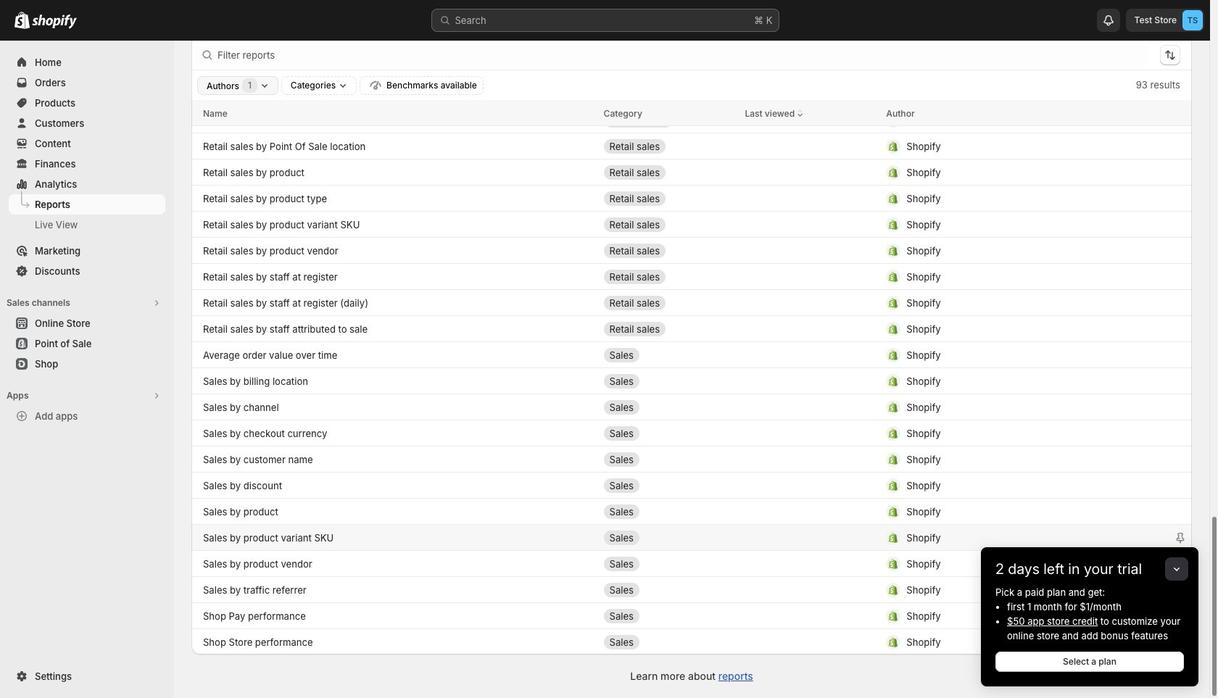 Task type: vqa. For each thing, say whether or not it's contained in the screenshot.
11th ROW from the bottom
yes



Task type: describe. For each thing, give the bounding box(es) containing it.
7 row from the top
[[191, 107, 1192, 133]]

8 row from the top
[[191, 133, 1192, 159]]

shopify image
[[15, 12, 30, 29]]

3 row from the top
[[191, 28, 1192, 54]]

10 row from the top
[[191, 185, 1192, 211]]

1 row from the top
[[191, 0, 1192, 2]]

24 row from the top
[[191, 551, 1192, 577]]

Filter reports text field
[[218, 44, 1149, 67]]

20 row from the top
[[191, 446, 1192, 472]]

17 row from the top
[[191, 368, 1192, 394]]

4 row from the top
[[191, 54, 1192, 81]]

15 row from the top
[[191, 316, 1192, 342]]

16 row from the top
[[191, 342, 1192, 368]]

25 row from the top
[[191, 577, 1192, 603]]

26 row from the top
[[191, 603, 1192, 629]]

22 row from the top
[[191, 498, 1192, 524]]

6 row from the top
[[191, 100, 1192, 126]]

13 row from the top
[[191, 263, 1192, 289]]

19 row from the top
[[191, 420, 1192, 446]]

21 row from the top
[[191, 472, 1192, 498]]



Task type: locate. For each thing, give the bounding box(es) containing it.
cell
[[203, 4, 592, 27], [604, 4, 734, 27], [745, 4, 875, 27], [887, 4, 1146, 27], [604, 30, 734, 53], [745, 30, 875, 53], [887, 30, 1146, 53], [604, 56, 734, 79], [745, 56, 875, 79], [887, 56, 1146, 79], [604, 82, 734, 106], [745, 82, 875, 106], [887, 82, 1146, 106], [604, 108, 734, 132], [745, 108, 875, 132], [887, 108, 1146, 132], [604, 135, 734, 158], [887, 135, 1146, 158], [604, 161, 734, 184], [745, 161, 875, 184], [887, 161, 1146, 184], [604, 187, 734, 210], [887, 187, 1146, 210], [604, 213, 734, 236], [745, 213, 875, 236], [887, 213, 1146, 236], [604, 239, 734, 262], [887, 239, 1146, 262], [604, 265, 734, 288], [745, 265, 875, 288], [887, 265, 1146, 288], [604, 291, 734, 314], [887, 291, 1146, 314], [604, 317, 734, 341], [745, 317, 875, 341], [887, 317, 1146, 341], [604, 343, 734, 367], [887, 343, 1146, 367], [604, 370, 734, 393], [745, 370, 875, 393], [887, 370, 1146, 393], [604, 396, 734, 419], [887, 396, 1146, 419], [604, 422, 734, 445], [745, 422, 875, 445], [887, 422, 1146, 445], [604, 448, 734, 471], [887, 448, 1146, 471], [604, 474, 734, 497], [745, 474, 875, 497], [887, 474, 1146, 497], [604, 500, 734, 523], [887, 500, 1146, 523], [604, 526, 734, 549], [745, 526, 875, 549], [887, 526, 1146, 549], [604, 552, 734, 576], [887, 552, 1146, 576], [604, 578, 734, 602], [745, 578, 875, 602], [887, 578, 1146, 602], [604, 605, 734, 628], [887, 605, 1146, 628], [604, 631, 734, 654], [745, 631, 875, 654], [887, 631, 1146, 654]]

14 row from the top
[[191, 289, 1192, 316]]

list of reports table
[[191, 0, 1192, 655]]

9 row from the top
[[191, 159, 1192, 185]]

18 row from the top
[[191, 394, 1192, 420]]

5 row from the top
[[191, 81, 1192, 107]]

shopify image
[[32, 15, 77, 29]]

12 row from the top
[[191, 237, 1192, 263]]

test store image
[[1183, 10, 1203, 30]]

2 row from the top
[[191, 2, 1192, 28]]

11 row from the top
[[191, 211, 1192, 237]]

23 row from the top
[[191, 524, 1192, 551]]

row
[[191, 0, 1192, 2], [191, 2, 1192, 28], [191, 28, 1192, 54], [191, 54, 1192, 81], [191, 81, 1192, 107], [191, 100, 1192, 126], [191, 107, 1192, 133], [191, 133, 1192, 159], [191, 159, 1192, 185], [191, 185, 1192, 211], [191, 211, 1192, 237], [191, 237, 1192, 263], [191, 263, 1192, 289], [191, 289, 1192, 316], [191, 316, 1192, 342], [191, 342, 1192, 368], [191, 368, 1192, 394], [191, 394, 1192, 420], [191, 420, 1192, 446], [191, 446, 1192, 472], [191, 472, 1192, 498], [191, 498, 1192, 524], [191, 524, 1192, 551], [191, 551, 1192, 577], [191, 577, 1192, 603], [191, 603, 1192, 629], [191, 629, 1192, 655]]

27 row from the top
[[191, 629, 1192, 655]]



